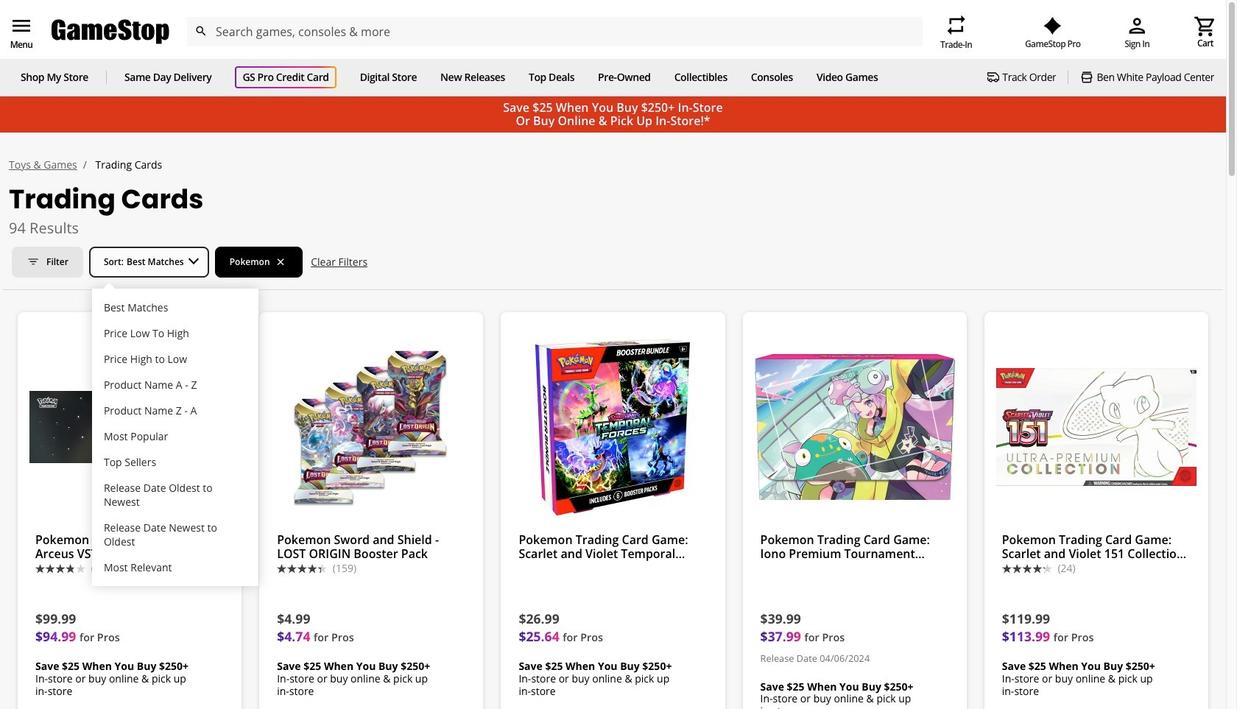 Task type: vqa. For each thing, say whether or not it's contained in the screenshot.
GameStop image
yes



Task type: describe. For each thing, give the bounding box(es) containing it.
gamestop image
[[52, 18, 169, 46]]



Task type: locate. For each thing, give the bounding box(es) containing it.
gamestop pro icon image
[[1044, 17, 1062, 35]]

None search field
[[186, 17, 923, 46]]

Search games, consoles & more search field
[[216, 17, 896, 46]]



